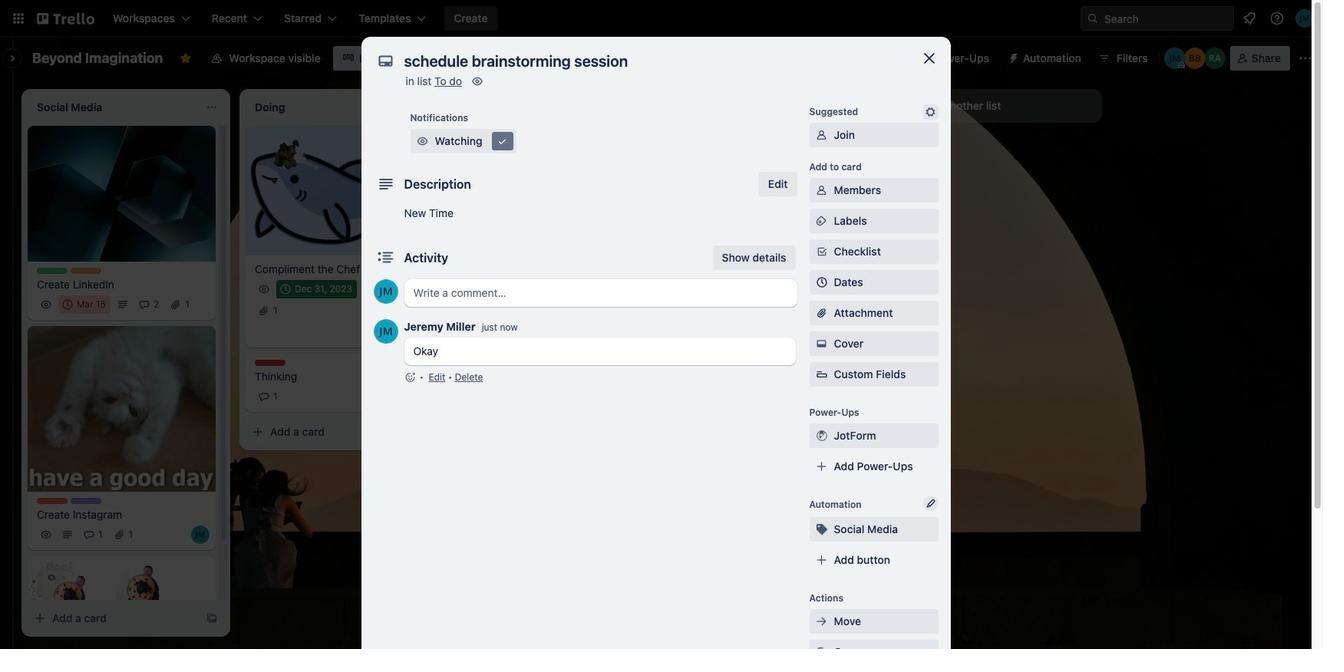 Task type: describe. For each thing, give the bounding box(es) containing it.
back to home image
[[37, 6, 94, 31]]

color: orange, title: none image
[[71, 268, 101, 274]]

Board name text field
[[25, 46, 171, 71]]

0 horizontal spatial jeremy miller (jeremymiller198) image
[[396, 323, 415, 342]]

star or unstar board image
[[180, 52, 192, 65]]

0 vertical spatial create from template… image
[[860, 223, 872, 235]]

0 vertical spatial jeremy miller (jeremymiller198) image
[[1165, 48, 1186, 69]]

show menu image
[[1299, 51, 1314, 66]]

0 notifications image
[[1241, 9, 1259, 28]]

color: bold red, title: "thoughts" element
[[255, 360, 286, 366]]

Search field
[[1100, 8, 1234, 29]]

ruby anderson (rubyanderson7) image
[[1205, 48, 1226, 69]]

color: green, title: none image
[[37, 268, 68, 274]]

open information menu image
[[1270, 11, 1286, 26]]

color: purple, title: none image
[[71, 498, 101, 505]]

color: red, title: none image
[[37, 498, 68, 505]]

Write a comment text field
[[404, 280, 797, 307]]



Task type: locate. For each thing, give the bounding box(es) containing it.
close dialog image
[[920, 49, 939, 68]]

1 vertical spatial create from template… image
[[206, 613, 218, 625]]

1 horizontal spatial jeremy miller (jeremymiller198) image
[[1165, 48, 1186, 69]]

ruby anderson (rubyanderson7) image
[[418, 323, 436, 342]]

None checkbox
[[276, 280, 357, 298], [58, 295, 111, 314], [276, 280, 357, 298], [58, 295, 111, 314]]

1 horizontal spatial create from template… image
[[860, 223, 872, 235]]

None text field
[[397, 48, 903, 75]]

search image
[[1087, 12, 1100, 25]]

jeremy miller (jeremymiller198) image left ruby anderson (rubyanderson7) image
[[1165, 48, 1186, 69]]

jeremy miller (jeremymiller198) image
[[1296, 9, 1315, 28], [374, 280, 398, 304], [374, 319, 398, 344], [191, 526, 210, 545]]

jeremy miller (jeremymiller198) image
[[1165, 48, 1186, 69], [396, 323, 415, 342]]

1 vertical spatial jeremy miller (jeremymiller198) image
[[396, 323, 415, 342]]

add reaction image
[[404, 370, 417, 386]]

bob builder (bobbuilder40) image
[[1185, 48, 1206, 69]]

0 horizontal spatial create from template… image
[[206, 613, 218, 625]]

sm image
[[923, 104, 939, 120], [814, 183, 830, 198], [814, 213, 830, 229], [814, 429, 830, 444]]

primary element
[[0, 0, 1324, 37]]

jeremy miller (jeremymiller198) image left ruby anderson (rubyanderson7) icon
[[396, 323, 415, 342]]

sm image
[[1002, 46, 1024, 68], [470, 74, 485, 89], [814, 127, 830, 143], [415, 134, 430, 149], [495, 134, 510, 149], [814, 336, 830, 352], [814, 522, 830, 538], [814, 614, 830, 630], [814, 645, 830, 650]]

create from template… image
[[860, 223, 872, 235], [206, 613, 218, 625]]

customize views image
[[406, 51, 421, 66]]



Task type: vqa. For each thing, say whether or not it's contained in the screenshot.
CUSTOMIZE VIEWS ICON
yes



